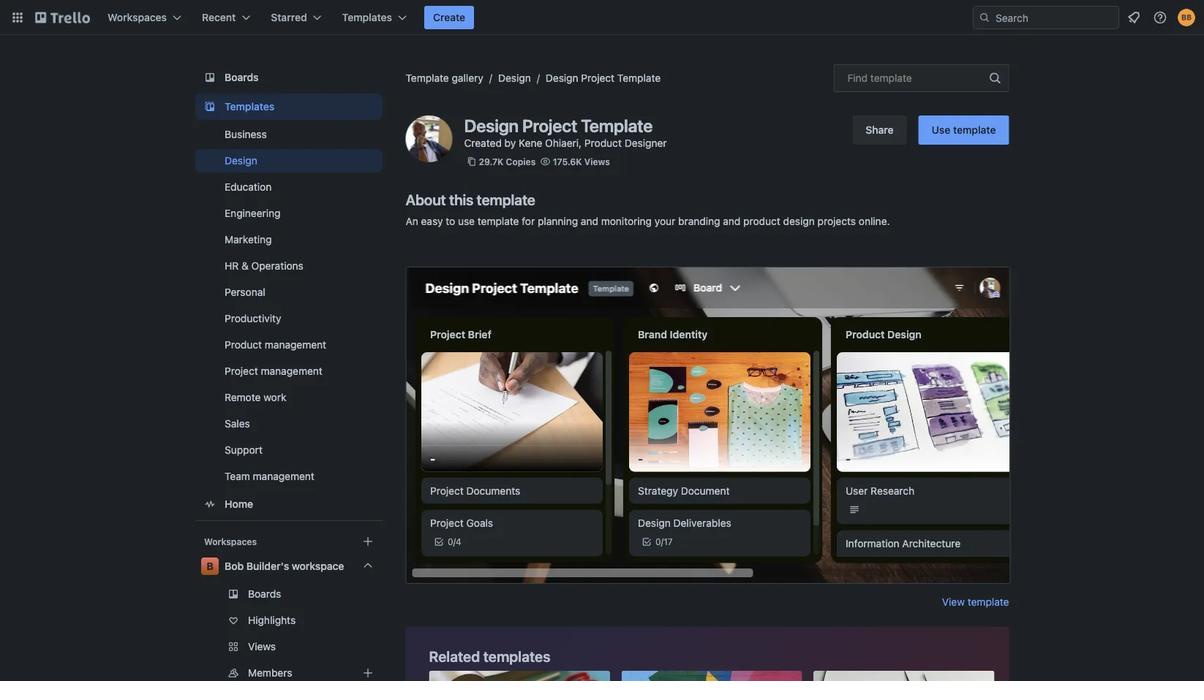 Task type: describe. For each thing, give the bounding box(es) containing it.
boards for views
[[248, 588, 281, 601]]

remote work link
[[195, 386, 382, 410]]

template gallery
[[406, 72, 483, 84]]

about
[[406, 191, 446, 208]]

Search field
[[990, 7, 1118, 29]]

0 notifications image
[[1125, 9, 1143, 26]]

boards for home
[[224, 71, 258, 83]]

create button
[[424, 6, 474, 29]]

design up design project template created by kene ohiaeri, product designer
[[546, 72, 578, 84]]

ohiaeri,
[[545, 137, 582, 149]]

management for project management
[[260, 365, 322, 377]]

home
[[224, 499, 253, 511]]

design right gallery
[[498, 72, 531, 84]]

team management
[[224, 471, 314, 483]]

team management link
[[195, 465, 382, 489]]

templates inside popup button
[[342, 11, 392, 23]]

members link
[[195, 662, 382, 682]]

boards link for home
[[195, 64, 382, 91]]

bob builder (bobbuilder40) image
[[1178, 9, 1195, 26]]

business
[[224, 128, 266, 140]]

use
[[932, 124, 950, 136]]

175.6k
[[553, 157, 582, 167]]

designer
[[624, 137, 667, 149]]

views link
[[195, 636, 382, 659]]

templates
[[483, 648, 550, 665]]

use
[[458, 215, 475, 227]]

design project template created by kene ohiaeri, product designer
[[464, 116, 667, 149]]

template board image
[[201, 98, 218, 116]]

work
[[263, 392, 286, 404]]

monitoring
[[601, 215, 652, 227]]

online.
[[859, 215, 890, 227]]

highlights
[[248, 615, 295, 627]]

1 vertical spatial views
[[248, 641, 275, 653]]

business link
[[195, 123, 382, 146]]

starred button
[[262, 6, 330, 29]]

hr & operations
[[224, 260, 303, 272]]

productivity link
[[195, 307, 382, 331]]

productivity
[[224, 313, 281, 325]]

project inside project management 'link'
[[224, 365, 258, 377]]

management for product management
[[264, 339, 326, 351]]

your
[[655, 215, 675, 227]]

create a workspace image
[[359, 533, 376, 551]]

copies
[[506, 157, 536, 167]]

sales
[[224, 418, 250, 430]]

add image
[[359, 665, 376, 682]]

view
[[942, 597, 965, 609]]

product inside design project template created by kene ohiaeri, product designer
[[584, 137, 622, 149]]

template for design project template
[[617, 72, 661, 84]]

template up for
[[477, 191, 535, 208]]

share
[[866, 124, 894, 136]]

operations
[[251, 260, 303, 272]]

marketing
[[224, 234, 271, 246]]

builder's
[[246, 561, 289, 573]]

to
[[446, 215, 455, 227]]

use template
[[932, 124, 996, 136]]

view template
[[942, 597, 1009, 609]]

template gallery link
[[406, 72, 483, 84]]

29.7k copies
[[479, 157, 536, 167]]

share button
[[852, 116, 907, 145]]

templates button
[[333, 6, 415, 29]]

related
[[429, 648, 480, 665]]

2 and from the left
[[723, 215, 741, 227]]

product management
[[224, 339, 326, 351]]

1 horizontal spatial design link
[[498, 72, 531, 84]]

education link
[[195, 176, 382, 199]]

workspace
[[291, 561, 344, 573]]

hr & operations link
[[195, 255, 382, 278]]

bob
[[224, 561, 243, 573]]

create
[[433, 11, 465, 23]]

back to home image
[[35, 6, 90, 29]]

1 vertical spatial design link
[[195, 149, 382, 173]]

view template link
[[942, 595, 1009, 610]]

recent
[[202, 11, 236, 23]]

an
[[406, 215, 418, 227]]

engineering link
[[195, 202, 382, 225]]

planning
[[538, 215, 578, 227]]

about this template an easy to use template for planning and monitoring your branding and product design projects online.
[[406, 191, 890, 227]]

personal link
[[195, 281, 382, 304]]

support link
[[195, 439, 382, 462]]

kene
[[519, 137, 542, 149]]

workspaces inside popup button
[[108, 11, 167, 23]]

template for use template
[[953, 124, 996, 136]]



Task type: locate. For each thing, give the bounding box(es) containing it.
project for design project template created by kene ohiaeri, product designer
[[522, 116, 577, 136]]

2 boards link from the top
[[195, 583, 382, 606]]

Find template field
[[834, 64, 1009, 92]]

template right find
[[870, 72, 912, 84]]

views right 175.6k
[[584, 157, 610, 167]]

1 horizontal spatial and
[[723, 215, 741, 227]]

0 vertical spatial project
[[581, 72, 615, 84]]

and
[[581, 215, 598, 227], [723, 215, 741, 227]]

for
[[522, 215, 535, 227]]

design inside design project template created by kene ohiaeri, product designer
[[464, 116, 519, 136]]

search image
[[979, 12, 990, 23]]

1 vertical spatial templates
[[224, 101, 274, 113]]

2 vertical spatial management
[[252, 471, 314, 483]]

1 vertical spatial boards link
[[195, 583, 382, 606]]

boards link up highlights link
[[195, 583, 382, 606]]

template for design project template created by kene ohiaeri, product designer
[[581, 116, 653, 136]]

1 horizontal spatial project
[[522, 116, 577, 136]]

0 vertical spatial product
[[584, 137, 622, 149]]

project management
[[224, 365, 322, 377]]

easy
[[421, 215, 443, 227]]

project inside design project template created by kene ohiaeri, product designer
[[522, 116, 577, 136]]

product
[[584, 137, 622, 149], [224, 339, 262, 351]]

0 vertical spatial views
[[584, 157, 610, 167]]

design
[[498, 72, 531, 84], [546, 72, 578, 84], [464, 116, 519, 136], [224, 155, 257, 167]]

1 horizontal spatial views
[[584, 157, 610, 167]]

marketing link
[[195, 228, 382, 252]]

management inside 'link'
[[260, 365, 322, 377]]

management
[[264, 339, 326, 351], [260, 365, 322, 377], [252, 471, 314, 483]]

project up ohiaeri, on the top
[[522, 116, 577, 136]]

boards right board 'icon'
[[224, 71, 258, 83]]

engineering
[[224, 207, 280, 219]]

this
[[449, 191, 473, 208]]

2 horizontal spatial project
[[581, 72, 615, 84]]

project management link
[[195, 360, 382, 383]]

product management link
[[195, 334, 382, 357]]

1 and from the left
[[581, 215, 598, 227]]

views up members
[[248, 641, 275, 653]]

remote work
[[224, 392, 286, 404]]

sales link
[[195, 413, 382, 436]]

0 vertical spatial boards link
[[195, 64, 382, 91]]

1 vertical spatial boards
[[248, 588, 281, 601]]

project for design project template
[[581, 72, 615, 84]]

projects
[[818, 215, 856, 227]]

0 vertical spatial management
[[264, 339, 326, 351]]

175.6k views
[[553, 157, 610, 167]]

find template
[[847, 72, 912, 84]]

template
[[870, 72, 912, 84], [953, 124, 996, 136], [477, 191, 535, 208], [478, 215, 519, 227], [968, 597, 1009, 609]]

team
[[224, 471, 250, 483]]

recent button
[[193, 6, 259, 29]]

use template button
[[918, 116, 1009, 145]]

project
[[581, 72, 615, 84], [522, 116, 577, 136], [224, 365, 258, 377]]

1 vertical spatial management
[[260, 365, 322, 377]]

0 horizontal spatial product
[[224, 339, 262, 351]]

0 vertical spatial design link
[[498, 72, 531, 84]]

related templates
[[429, 648, 550, 665]]

created
[[464, 137, 502, 149]]

boards link
[[195, 64, 382, 91], [195, 583, 382, 606]]

0 horizontal spatial design link
[[195, 149, 382, 173]]

design up created
[[464, 116, 519, 136]]

&
[[241, 260, 248, 272]]

members
[[248, 667, 292, 680]]

product up 175.6k views
[[584, 137, 622, 149]]

template right "use" in the top right of the page
[[953, 124, 996, 136]]

29.7k
[[479, 157, 504, 167]]

design link
[[498, 72, 531, 84], [195, 149, 382, 173]]

boards link up templates 'link'
[[195, 64, 382, 91]]

2 vertical spatial project
[[224, 365, 258, 377]]

b
[[206, 561, 213, 573]]

project up remote
[[224, 365, 258, 377]]

workspaces button
[[99, 6, 190, 29]]

templates link
[[195, 94, 382, 120]]

template inside 'field'
[[870, 72, 912, 84]]

0 vertical spatial workspaces
[[108, 11, 167, 23]]

templates
[[342, 11, 392, 23], [224, 101, 274, 113]]

highlights link
[[195, 609, 382, 633]]

gallery
[[452, 72, 483, 84]]

personal
[[224, 286, 265, 298]]

home link
[[195, 492, 382, 518]]

0 horizontal spatial templates
[[224, 101, 274, 113]]

template for find template
[[870, 72, 912, 84]]

management for team management
[[252, 471, 314, 483]]

project down primary element
[[581, 72, 615, 84]]

board image
[[201, 69, 218, 86]]

1 horizontal spatial workspaces
[[204, 537, 256, 547]]

template inside design project template created by kene ohiaeri, product designer
[[581, 116, 653, 136]]

views
[[584, 157, 610, 167], [248, 641, 275, 653]]

1 horizontal spatial product
[[584, 137, 622, 149]]

product
[[743, 215, 780, 227]]

hr
[[224, 260, 238, 272]]

0 horizontal spatial and
[[581, 215, 598, 227]]

education
[[224, 181, 271, 193]]

boards
[[224, 71, 258, 83], [248, 588, 281, 601]]

management down productivity link
[[264, 339, 326, 351]]

and right planning
[[581, 215, 598, 227]]

0 horizontal spatial project
[[224, 365, 258, 377]]

management down support link
[[252, 471, 314, 483]]

design project template link
[[546, 72, 661, 84]]

design project template
[[546, 72, 661, 84]]

find
[[847, 72, 868, 84]]

boards up highlights on the left bottom
[[248, 588, 281, 601]]

templates inside 'link'
[[224, 101, 274, 113]]

templates up business
[[224, 101, 274, 113]]

1 vertical spatial workspaces
[[204, 537, 256, 547]]

management down product management link on the left of the page
[[260, 365, 322, 377]]

1 boards link from the top
[[195, 64, 382, 91]]

home image
[[201, 496, 218, 513]]

workspaces
[[108, 11, 167, 23], [204, 537, 256, 547]]

design link up education link at the top
[[195, 149, 382, 173]]

bob builder's workspace
[[224, 561, 344, 573]]

branding
[[678, 215, 720, 227]]

template for view template
[[968, 597, 1009, 609]]

by
[[504, 137, 516, 149]]

boards link for views
[[195, 583, 382, 606]]

open information menu image
[[1153, 10, 1167, 25]]

0 vertical spatial templates
[[342, 11, 392, 23]]

template left for
[[478, 215, 519, 227]]

0 horizontal spatial workspaces
[[108, 11, 167, 23]]

design link right gallery
[[498, 72, 531, 84]]

templates right starred popup button
[[342, 11, 392, 23]]

1 vertical spatial product
[[224, 339, 262, 351]]

design
[[783, 215, 815, 227]]

product down the productivity
[[224, 339, 262, 351]]

template right view
[[968, 597, 1009, 609]]

1 horizontal spatial templates
[[342, 11, 392, 23]]

remote
[[224, 392, 260, 404]]

template inside button
[[953, 124, 996, 136]]

0 vertical spatial boards
[[224, 71, 258, 83]]

starred
[[271, 11, 307, 23]]

kene ohiaeri, product designer image
[[406, 116, 452, 162]]

primary element
[[0, 0, 1204, 35]]

1 vertical spatial project
[[522, 116, 577, 136]]

design down business
[[224, 155, 257, 167]]

and left product
[[723, 215, 741, 227]]

support
[[224, 444, 262, 456]]

0 horizontal spatial views
[[248, 641, 275, 653]]



Task type: vqa. For each thing, say whether or not it's contained in the screenshot.
Templates to the right
yes



